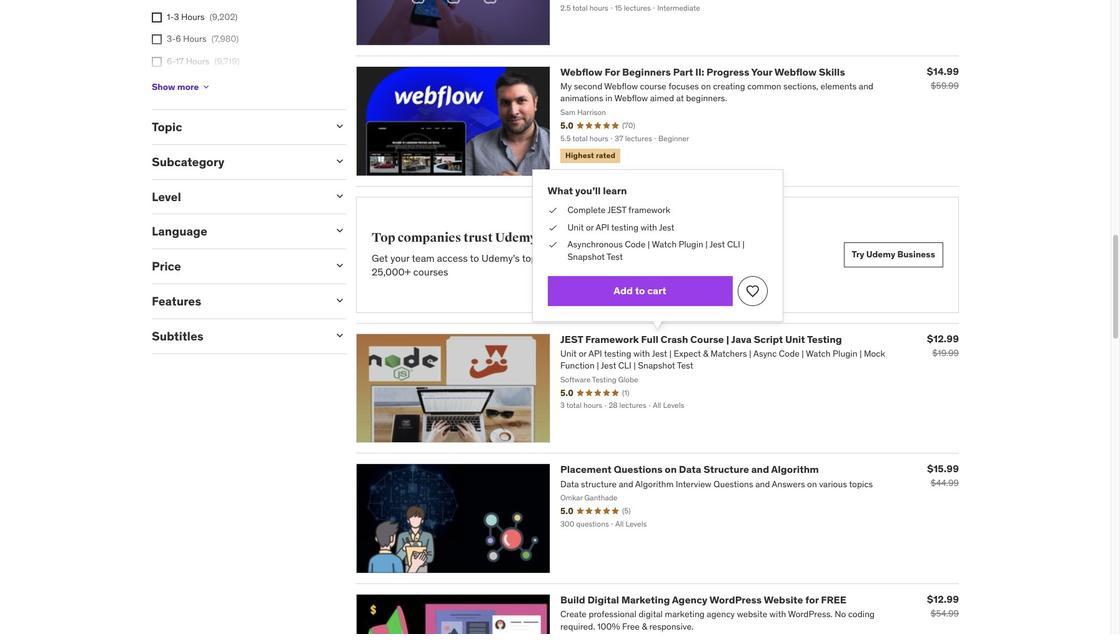 Task type: describe. For each thing, give the bounding box(es) containing it.
all levels
[[653, 401, 684, 410]]

algorithm
[[771, 463, 819, 476]]

price button
[[152, 259, 324, 274]]

build
[[560, 594, 585, 606]]

3-6 hours (7,980)
[[167, 33, 239, 45]]

asynchronous
[[568, 239, 623, 250]]

1 vertical spatial testing
[[592, 375, 617, 384]]

top
[[372, 230, 395, 246]]

placement
[[560, 463, 612, 476]]

crash
[[661, 333, 688, 345]]

you'll
[[575, 184, 601, 197]]

async
[[754, 348, 777, 359]]

small image for topic
[[334, 120, 346, 132]]

beginners
[[622, 65, 671, 78]]

jest inside jest framework full crash course | java script unit testing unit or api testing with jest | expect & matchers | async code | watch plugin | mock function | jest cli | snapshot test software testing globe
[[560, 333, 583, 345]]

your
[[391, 252, 410, 264]]

$12.99 for $12.99 $54.99
[[927, 593, 959, 606]]

wishlist image
[[745, 283, 760, 298]]

0 vertical spatial api
[[596, 222, 609, 233]]

show
[[152, 81, 175, 92]]

1 webflow from the left
[[560, 65, 603, 78]]

digital
[[588, 594, 619, 606]]

show more button
[[152, 74, 211, 99]]

2 vertical spatial xsmall image
[[548, 204, 558, 217]]

language
[[152, 224, 207, 239]]

placement questions on data structure and algorithm link
[[560, 463, 819, 476]]

or inside jest framework full crash course | java script unit testing unit or api testing with jest | expect & matchers | async code | watch plugin | mock function | jest cli | snapshot test software testing globe
[[579, 348, 587, 359]]

learn
[[603, 184, 627, 197]]

subcategory
[[152, 154, 224, 169]]

17+
[[167, 78, 180, 89]]

0 horizontal spatial 3
[[174, 11, 179, 22]]

1 review element
[[622, 388, 629, 398]]

topic button
[[152, 119, 324, 134]]

course
[[691, 333, 724, 345]]

placement questions on data structure and algorithm
[[560, 463, 819, 476]]

get
[[372, 252, 388, 264]]

$12.99 for $12.99 $19.99
[[927, 332, 959, 345]]

1 horizontal spatial 3
[[560, 401, 565, 410]]

volkswagen image
[[658, 222, 686, 250]]

lectures
[[620, 401, 647, 410]]

wordpress
[[710, 594, 762, 606]]

6-17 hours (9,719)
[[167, 55, 240, 67]]

website
[[764, 594, 803, 606]]

unit or api testing with jest
[[568, 222, 675, 233]]

xsmall image down what
[[548, 222, 558, 234]]

for
[[806, 594, 819, 606]]

cli inside jest framework full crash course | java script unit testing unit or api testing with jest | expect & matchers | async code | watch plugin | mock function | jest cli | snapshot test software testing globe
[[618, 360, 632, 371]]

6
[[176, 33, 181, 45]]

api inside jest framework full crash course | java script unit testing unit or api testing with jest | expect & matchers | async code | watch plugin | mock function | jest cli | snapshot test software testing globe
[[589, 348, 602, 359]]

agency
[[672, 594, 708, 606]]

1 vertical spatial unit
[[785, 333, 805, 345]]

2 vertical spatial unit
[[560, 348, 577, 359]]

function
[[560, 360, 595, 371]]

what you'll learn
[[548, 184, 627, 197]]

questions
[[614, 463, 663, 476]]

webflow for beginners part ii: progress your webflow skills link
[[560, 65, 845, 78]]

2 webflow from the left
[[775, 65, 817, 78]]

watch inside jest framework full crash course | java script unit testing unit or api testing with jest | expect & matchers | async code | watch plugin | mock function | jest cli | snapshot test software testing globe
[[806, 348, 831, 359]]

small image for features
[[334, 294, 346, 307]]

add to cart
[[614, 284, 667, 297]]

6-
[[167, 55, 176, 67]]

on
[[665, 463, 677, 476]]

small image for subcategory
[[334, 155, 346, 167]]

try
[[852, 249, 864, 260]]

try udemy business link
[[844, 242, 944, 267]]

xsmall image left asynchronous
[[548, 239, 558, 251]]

skills
[[819, 65, 845, 78]]

data
[[679, 463, 702, 476]]

for
[[605, 65, 620, 78]]

java
[[731, 333, 752, 345]]

17+ hours
[[167, 78, 206, 89]]

$54.99
[[931, 608, 959, 619]]

netapp image
[[572, 260, 643, 287]]

code inside jest framework full crash course | java script unit testing unit or api testing with jest | expect & matchers | async code | watch plugin | mock function | jest cli | snapshot test software testing globe
[[779, 348, 800, 359]]

trust
[[464, 230, 493, 246]]

5.0
[[560, 387, 574, 398]]

xsmall image for 1-
[[152, 12, 162, 22]]

$44.99
[[931, 478, 959, 489]]

subcategory button
[[152, 154, 324, 169]]

progress
[[707, 65, 750, 78]]

expect
[[674, 348, 701, 359]]

code inside the asynchronous code | watch plugin | jest cli | snapshot test
[[625, 239, 646, 250]]

complete
[[568, 204, 606, 216]]

language button
[[152, 224, 324, 239]]

$59.99
[[931, 80, 959, 91]]

(7,980)
[[212, 33, 239, 45]]

free
[[821, 594, 847, 606]]

add
[[614, 284, 633, 297]]

$14.99
[[927, 65, 959, 77]]

$12.99 $54.99
[[927, 593, 959, 619]]

hours for 3-6 hours
[[183, 33, 207, 45]]

0 vertical spatial or
[[586, 222, 594, 233]]

build digital marketing agency wordpress website for free
[[560, 594, 847, 606]]

snapshot inside jest framework full crash course | java script unit testing unit or api testing with jest | expect & matchers | async code | watch plugin | mock function | jest cli | snapshot test software testing globe
[[638, 360, 675, 371]]

all
[[653, 401, 661, 410]]

snapshot inside the asynchronous code | watch plugin | jest cli | snapshot test
[[568, 251, 605, 262]]

team
[[412, 252, 435, 264]]

(9,719)
[[214, 55, 240, 67]]

your
[[751, 65, 773, 78]]



Task type: locate. For each thing, give the bounding box(es) containing it.
plugin up the eventbrite image
[[679, 239, 704, 250]]

plugin inside jest framework full crash course | java script unit testing unit or api testing with jest | expect & matchers | async code | watch plugin | mock function | jest cli | snapshot test software testing globe
[[833, 348, 858, 359]]

2 small image from the top
[[334, 155, 346, 167]]

3 up 6 at the left top of page
[[174, 11, 179, 22]]

jest framework full crash course | java script unit testing link
[[560, 333, 842, 345]]

testing right script
[[807, 333, 842, 345]]

cart
[[647, 284, 667, 297]]

1 small image from the top
[[334, 225, 346, 237]]

0 horizontal spatial plugin
[[679, 239, 704, 250]]

$12.99
[[927, 332, 959, 345], [927, 593, 959, 606]]

0 horizontal spatial testing
[[592, 375, 617, 384]]

marketing
[[622, 594, 670, 606]]

1 vertical spatial 3
[[560, 401, 565, 410]]

mock
[[864, 348, 885, 359]]

4 small image from the top
[[334, 259, 346, 272]]

script
[[754, 333, 783, 345]]

levels
[[663, 401, 684, 410]]

part
[[673, 65, 693, 78]]

1 vertical spatial plugin
[[833, 348, 858, 359]]

plugin left mock at the bottom right
[[833, 348, 858, 359]]

globe
[[618, 375, 638, 384]]

test inside jest framework full crash course | java script unit testing unit or api testing with jest | expect & matchers | async code | watch plugin | mock function | jest cli | snapshot test software testing globe
[[677, 360, 693, 371]]

webflow left for
[[560, 65, 603, 78]]

testing
[[611, 222, 639, 233], [604, 348, 631, 359]]

2 small image from the top
[[334, 294, 346, 307]]

cli up the globe
[[618, 360, 632, 371]]

or down complete
[[586, 222, 594, 233]]

full
[[641, 333, 659, 345]]

1-
[[167, 11, 174, 22]]

jest up "function"
[[560, 333, 583, 345]]

and
[[751, 463, 769, 476]]

1 horizontal spatial testing
[[807, 333, 842, 345]]

hours for 6-17 hours
[[186, 55, 209, 67]]

cli inside the asynchronous code | watch plugin | jest cli | snapshot test
[[727, 239, 740, 250]]

what
[[548, 184, 573, 197]]

hours right 17+
[[183, 78, 206, 89]]

1 horizontal spatial watch
[[806, 348, 831, 359]]

1 vertical spatial watch
[[806, 348, 831, 359]]

api up asynchronous
[[596, 222, 609, 233]]

1 vertical spatial small image
[[334, 294, 346, 307]]

subtitles
[[152, 329, 204, 344]]

top companies trust udemy get your team access to udemy's top 25,000+ courses
[[372, 230, 537, 278]]

1 vertical spatial snapshot
[[638, 360, 675, 371]]

28 lectures
[[609, 401, 647, 410]]

small image for level
[[334, 190, 346, 202]]

udemy up top
[[495, 230, 537, 246]]

snapshot down full
[[638, 360, 675, 371]]

test down nasdaq image
[[607, 251, 623, 262]]

0 horizontal spatial test
[[607, 251, 623, 262]]

box image
[[701, 222, 743, 250]]

software
[[560, 375, 591, 384]]

try udemy business
[[852, 249, 935, 260]]

$19.99
[[933, 347, 959, 358]]

matchers
[[711, 348, 747, 359]]

companies
[[398, 230, 461, 246]]

build digital marketing agency wordpress website for free link
[[560, 594, 847, 606]]

0 horizontal spatial snapshot
[[568, 251, 605, 262]]

with down full
[[634, 348, 650, 359]]

courses
[[413, 266, 448, 278]]

xsmall image left 6-
[[152, 57, 162, 67]]

to left cart
[[635, 284, 645, 297]]

cli up the eventbrite image
[[727, 239, 740, 250]]

xsmall image down what
[[548, 204, 558, 217]]

28
[[609, 401, 618, 410]]

subtitles button
[[152, 329, 324, 344]]

xsmall image inside show more button
[[201, 82, 211, 92]]

jest framework full crash course | java script unit testing unit or api testing with jest | expect & matchers | async code | watch plugin | mock function | jest cli | snapshot test software testing globe
[[560, 333, 885, 384]]

$15.99 $44.99
[[927, 463, 959, 489]]

unit down complete
[[568, 222, 584, 233]]

xsmall image
[[152, 35, 162, 45], [201, 82, 211, 92], [548, 222, 558, 234], [548, 239, 558, 251]]

1 $12.99 from the top
[[927, 332, 959, 345]]

0 vertical spatial with
[[641, 222, 657, 233]]

3-
[[167, 33, 176, 45]]

0 vertical spatial code
[[625, 239, 646, 250]]

small image
[[334, 225, 346, 237], [334, 294, 346, 307]]

testing
[[807, 333, 842, 345], [592, 375, 617, 384]]

0 vertical spatial plugin
[[679, 239, 704, 250]]

hours
[[181, 11, 205, 22], [183, 33, 207, 45], [186, 55, 209, 67], [183, 78, 206, 89]]

hours
[[584, 401, 602, 410]]

xsmall image left 1-
[[152, 12, 162, 22]]

webflow right your
[[775, 65, 817, 78]]

to down trust
[[470, 252, 479, 264]]

0 vertical spatial testing
[[611, 222, 639, 233]]

0 horizontal spatial cli
[[618, 360, 632, 371]]

price
[[152, 259, 181, 274]]

testing inside jest framework full crash course | java script unit testing unit or api testing with jest | expect & matchers | async code | watch plugin | mock function | jest cli | snapshot test software testing globe
[[604, 348, 631, 359]]

api up "function"
[[589, 348, 602, 359]]

0 vertical spatial watch
[[652, 239, 677, 250]]

with inside jest framework full crash course | java script unit testing unit or api testing with jest | expect & matchers | async code | watch plugin | mock function | jest cli | snapshot test software testing globe
[[634, 348, 650, 359]]

business
[[898, 249, 935, 260]]

level button
[[152, 189, 324, 204]]

0 horizontal spatial code
[[625, 239, 646, 250]]

code right async
[[779, 348, 800, 359]]

hours for 1-3 hours
[[181, 11, 205, 22]]

0 vertical spatial 3
[[174, 11, 179, 22]]

1 vertical spatial or
[[579, 348, 587, 359]]

3
[[174, 11, 179, 22], [560, 401, 565, 410]]

code down the unit or api testing with jest
[[625, 239, 646, 250]]

1 horizontal spatial plugin
[[833, 348, 858, 359]]

0 vertical spatial small image
[[334, 225, 346, 237]]

$12.99 up the $19.99
[[927, 332, 959, 345]]

xsmall image
[[152, 12, 162, 22], [152, 57, 162, 67], [548, 204, 558, 217]]

access
[[437, 252, 468, 264]]

testing down framework
[[604, 348, 631, 359]]

1 horizontal spatial cli
[[727, 239, 740, 250]]

small image for subtitles
[[334, 329, 346, 342]]

0 vertical spatial unit
[[568, 222, 584, 233]]

1 vertical spatial jest
[[560, 333, 583, 345]]

watch right async
[[806, 348, 831, 359]]

0 vertical spatial snapshot
[[568, 251, 605, 262]]

features button
[[152, 294, 324, 309]]

eventbrite image
[[658, 260, 730, 287]]

1 small image from the top
[[334, 120, 346, 132]]

1 vertical spatial udemy
[[866, 249, 896, 260]]

1 vertical spatial test
[[677, 360, 693, 371]]

hours right 1-
[[181, 11, 205, 22]]

xsmall image for 6-
[[152, 57, 162, 67]]

1 horizontal spatial udemy
[[866, 249, 896, 260]]

2 $12.99 from the top
[[927, 593, 959, 606]]

$12.99 $19.99
[[927, 332, 959, 358]]

structure
[[704, 463, 749, 476]]

0 vertical spatial xsmall image
[[152, 12, 162, 22]]

1 vertical spatial xsmall image
[[152, 57, 162, 67]]

topic
[[152, 119, 182, 134]]

framework
[[585, 333, 639, 345]]

more
[[177, 81, 199, 92]]

to
[[470, 252, 479, 264], [635, 284, 645, 297]]

0 vertical spatial testing
[[807, 333, 842, 345]]

small image for language
[[334, 225, 346, 237]]

udemy inside top companies trust udemy get your team access to udemy's top 25,000+ courses
[[495, 230, 537, 246]]

testing down "complete jest framework"
[[611, 222, 639, 233]]

0 vertical spatial jest
[[608, 204, 627, 216]]

(9,202)
[[210, 11, 238, 22]]

udemy inside try udemy business link
[[866, 249, 896, 260]]

1 vertical spatial testing
[[604, 348, 631, 359]]

webflow
[[560, 65, 603, 78], [775, 65, 817, 78]]

nasdaq image
[[572, 222, 643, 250]]

asynchronous code | watch plugin | jest cli | snapshot test
[[568, 239, 745, 262]]

with down framework
[[641, 222, 657, 233]]

3 small image from the top
[[334, 190, 346, 202]]

25,000+
[[372, 266, 411, 278]]

1 horizontal spatial webflow
[[775, 65, 817, 78]]

snapshot down asynchronous
[[568, 251, 605, 262]]

test down expect
[[677, 360, 693, 371]]

1 horizontal spatial code
[[779, 348, 800, 359]]

$15.99
[[927, 463, 959, 475]]

0 vertical spatial cli
[[727, 239, 740, 250]]

jest inside the asynchronous code | watch plugin | jest cli | snapshot test
[[710, 239, 725, 250]]

1 vertical spatial $12.99
[[927, 593, 959, 606]]

xsmall image right more
[[201, 82, 211, 92]]

plugin
[[679, 239, 704, 250], [833, 348, 858, 359]]

$12.99 up $54.99
[[927, 593, 959, 606]]

features
[[152, 294, 201, 309]]

1 horizontal spatial snapshot
[[638, 360, 675, 371]]

5 small image from the top
[[334, 329, 346, 342]]

to inside button
[[635, 284, 645, 297]]

0 horizontal spatial jest
[[560, 333, 583, 345]]

snapshot
[[568, 251, 605, 262], [638, 360, 675, 371]]

0 horizontal spatial watch
[[652, 239, 677, 250]]

test inside the asynchronous code | watch plugin | jest cli | snapshot test
[[607, 251, 623, 262]]

unit up "function"
[[560, 348, 577, 359]]

1 vertical spatial cli
[[618, 360, 632, 371]]

1 vertical spatial with
[[634, 348, 650, 359]]

1 vertical spatial to
[[635, 284, 645, 297]]

hours right '17'
[[186, 55, 209, 67]]

framework
[[629, 204, 671, 216]]

add to cart button
[[548, 276, 733, 306]]

small image for price
[[334, 259, 346, 272]]

jest up the unit or api testing with jest
[[608, 204, 627, 216]]

small image
[[334, 120, 346, 132], [334, 155, 346, 167], [334, 190, 346, 202], [334, 259, 346, 272], [334, 329, 346, 342]]

0 horizontal spatial webflow
[[560, 65, 603, 78]]

0 vertical spatial to
[[470, 252, 479, 264]]

watch inside the asynchronous code | watch plugin | jest cli | snapshot test
[[652, 239, 677, 250]]

or up "function"
[[579, 348, 587, 359]]

1 horizontal spatial test
[[677, 360, 693, 371]]

1 horizontal spatial jest
[[608, 204, 627, 216]]

to inside top companies trust udemy get your team access to udemy's top 25,000+ courses
[[470, 252, 479, 264]]

ii:
[[696, 65, 705, 78]]

level
[[152, 189, 181, 204]]

jest
[[659, 222, 675, 233], [710, 239, 725, 250], [652, 348, 667, 359], [601, 360, 616, 371]]

0 vertical spatial $12.99
[[927, 332, 959, 345]]

hours right 6 at the left top of page
[[183, 33, 207, 45]]

unit
[[568, 222, 584, 233], [785, 333, 805, 345], [560, 348, 577, 359]]

xsmall image left 3- at left
[[152, 35, 162, 45]]

udemy right "try"
[[866, 249, 896, 260]]

0 vertical spatial udemy
[[495, 230, 537, 246]]

or
[[586, 222, 594, 233], [579, 348, 587, 359]]

with
[[641, 222, 657, 233], [634, 348, 650, 359]]

0 horizontal spatial to
[[470, 252, 479, 264]]

plugin inside the asynchronous code | watch plugin | jest cli | snapshot test
[[679, 239, 704, 250]]

watch down framework
[[652, 239, 677, 250]]

unit right script
[[785, 333, 805, 345]]

1 vertical spatial api
[[589, 348, 602, 359]]

testing left the globe
[[592, 375, 617, 384]]

webflow for beginners part ii: progress your webflow skills
[[560, 65, 845, 78]]

1 vertical spatial code
[[779, 348, 800, 359]]

3 left total
[[560, 401, 565, 410]]

watch
[[652, 239, 677, 250], [806, 348, 831, 359]]

0 horizontal spatial udemy
[[495, 230, 537, 246]]

show more
[[152, 81, 199, 92]]

0 vertical spatial test
[[607, 251, 623, 262]]

1 horizontal spatial to
[[635, 284, 645, 297]]



Task type: vqa. For each thing, say whether or not it's contained in the screenshot.


